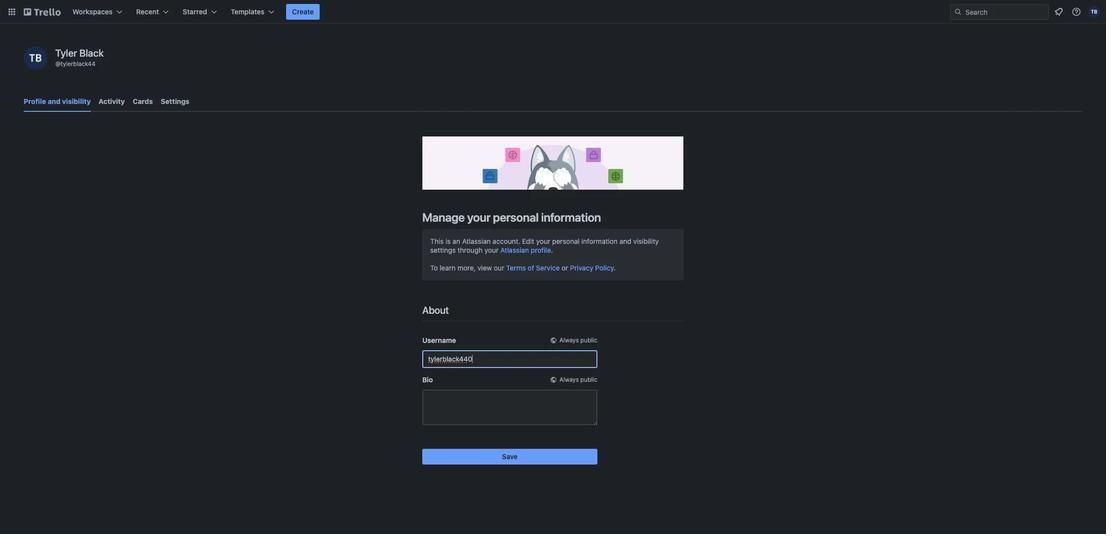 Task type: vqa. For each thing, say whether or not it's contained in the screenshot.
THE . TO LEARN MORE, VIEW OUR
yes



Task type: describe. For each thing, give the bounding box(es) containing it.
. inside . to learn more, view our
[[551, 246, 553, 254]]

settings
[[430, 246, 456, 254]]

information inside this is an atlassian account. edit your personal information and visibility settings through your
[[581, 237, 618, 246]]

edit
[[522, 237, 534, 246]]

about
[[422, 305, 449, 316]]

this
[[430, 237, 444, 246]]

terms of service or privacy policy .
[[506, 264, 616, 272]]

open information menu image
[[1072, 7, 1081, 17]]

atlassian profile link
[[500, 246, 551, 254]]

public for username
[[580, 337, 597, 344]]

username
[[422, 336, 456, 345]]

our
[[494, 264, 504, 272]]

tylerblack44
[[61, 60, 95, 68]]

atlassian profile
[[500, 246, 551, 254]]

1 horizontal spatial atlassian
[[500, 246, 529, 254]]

tyler
[[55, 47, 77, 59]]

. to learn more, view our
[[430, 246, 553, 272]]

workspaces button
[[67, 4, 128, 20]]

0 horizontal spatial tyler black (tylerblack44) image
[[24, 46, 47, 70]]

public for bio
[[580, 376, 597, 384]]

1 horizontal spatial .
[[614, 264, 616, 272]]

more,
[[457, 264, 476, 272]]

bio
[[422, 376, 433, 384]]

primary element
[[0, 0, 1106, 24]]

save button
[[422, 449, 597, 465]]

workspaces
[[73, 7, 113, 16]]

settings
[[161, 97, 189, 106]]

service
[[536, 264, 560, 272]]

profile and visibility
[[24, 97, 91, 106]]

recent button
[[130, 4, 175, 20]]

profile and visibility link
[[24, 93, 91, 112]]

profile
[[24, 97, 46, 106]]

atlassian inside this is an atlassian account. edit your personal information and visibility settings through your
[[462, 237, 491, 246]]

save
[[502, 453, 518, 461]]

black
[[79, 47, 104, 59]]

always for username
[[559, 337, 579, 344]]

learn
[[440, 264, 456, 272]]

templates
[[231, 7, 264, 16]]

recent
[[136, 7, 159, 16]]

starred
[[183, 7, 207, 16]]

2 vertical spatial your
[[484, 246, 499, 254]]

0 horizontal spatial and
[[48, 97, 60, 106]]

0 horizontal spatial personal
[[493, 211, 539, 224]]

0 vertical spatial information
[[541, 211, 601, 224]]



Task type: locate. For each thing, give the bounding box(es) containing it.
0 vertical spatial public
[[580, 337, 597, 344]]

terms
[[506, 264, 526, 272]]

an
[[453, 237, 460, 246]]

always public for username
[[559, 337, 597, 344]]

1 vertical spatial visibility
[[633, 237, 659, 246]]

0 horizontal spatial .
[[551, 246, 553, 254]]

starred button
[[177, 4, 223, 20]]

tyler black (tylerblack44) image right open information menu icon
[[1088, 6, 1100, 18]]

always
[[559, 337, 579, 344], [559, 376, 579, 384]]

back to home image
[[24, 4, 61, 20]]

templates button
[[225, 4, 280, 20]]

Username text field
[[422, 351, 597, 368]]

tyler black @ tylerblack44
[[55, 47, 104, 68]]

through
[[458, 246, 483, 254]]

always public for bio
[[559, 376, 597, 384]]

your
[[467, 211, 491, 224], [536, 237, 550, 246], [484, 246, 499, 254]]

atlassian down account.
[[500, 246, 529, 254]]

manage
[[422, 211, 465, 224]]

0 vertical spatial .
[[551, 246, 553, 254]]

tyler black (tylerblack44) image left @
[[24, 46, 47, 70]]

cards
[[133, 97, 153, 106]]

policy
[[595, 264, 614, 272]]

this is an atlassian account. edit your personal information and visibility settings through your
[[430, 237, 659, 254]]

0 vertical spatial always public
[[559, 337, 597, 344]]

search image
[[954, 8, 962, 16]]

of
[[528, 264, 534, 272]]

1 vertical spatial personal
[[552, 237, 580, 246]]

privacy
[[570, 264, 593, 272]]

settings link
[[161, 93, 189, 111]]

your up profile
[[536, 237, 550, 246]]

manage your personal information
[[422, 211, 601, 224]]

to
[[430, 264, 438, 272]]

atlassian
[[462, 237, 491, 246], [500, 246, 529, 254]]

@
[[55, 60, 61, 68]]

1 vertical spatial atlassian
[[500, 246, 529, 254]]

1 horizontal spatial visibility
[[633, 237, 659, 246]]

and
[[48, 97, 60, 106], [620, 237, 631, 246]]

0 vertical spatial always
[[559, 337, 579, 344]]

account.
[[493, 237, 520, 246]]

public
[[580, 337, 597, 344], [580, 376, 597, 384]]

1 vertical spatial your
[[536, 237, 550, 246]]

create button
[[286, 4, 320, 20]]

atlassian up the "through"
[[462, 237, 491, 246]]

0 vertical spatial atlassian
[[462, 237, 491, 246]]

0 vertical spatial tyler black (tylerblack44) image
[[1088, 6, 1100, 18]]

view
[[478, 264, 492, 272]]

0 horizontal spatial visibility
[[62, 97, 91, 106]]

0 vertical spatial visibility
[[62, 97, 91, 106]]

and inside this is an atlassian account. edit your personal information and visibility settings through your
[[620, 237, 631, 246]]

0 horizontal spatial atlassian
[[462, 237, 491, 246]]

visibility inside this is an atlassian account. edit your personal information and visibility settings through your
[[633, 237, 659, 246]]

1 always from the top
[[559, 337, 579, 344]]

is
[[446, 237, 451, 246]]

activity link
[[99, 93, 125, 111]]

1 vertical spatial information
[[581, 237, 618, 246]]

tyler black (tylerblack44) image
[[1088, 6, 1100, 18], [24, 46, 47, 70]]

Bio text field
[[422, 390, 597, 426]]

1 vertical spatial .
[[614, 264, 616, 272]]

your up the "through"
[[467, 211, 491, 224]]

0 notifications image
[[1053, 6, 1065, 18]]

profile
[[531, 246, 551, 254]]

information up this is an atlassian account. edit your personal information and visibility settings through your
[[541, 211, 601, 224]]

personal inside this is an atlassian account. edit your personal information and visibility settings through your
[[552, 237, 580, 246]]

terms of service link
[[506, 264, 560, 272]]

2 always from the top
[[559, 376, 579, 384]]

information
[[541, 211, 601, 224], [581, 237, 618, 246]]

activity
[[99, 97, 125, 106]]

0 vertical spatial your
[[467, 211, 491, 224]]

privacy policy link
[[570, 264, 614, 272]]

or
[[562, 264, 568, 272]]

. up service
[[551, 246, 553, 254]]

personal up account.
[[493, 211, 539, 224]]

1 vertical spatial always public
[[559, 376, 597, 384]]

personal up or
[[552, 237, 580, 246]]

2 public from the top
[[580, 376, 597, 384]]

1 always public from the top
[[559, 337, 597, 344]]

2 always public from the top
[[559, 376, 597, 384]]

cards link
[[133, 93, 153, 111]]

visibility
[[62, 97, 91, 106], [633, 237, 659, 246]]

1 vertical spatial always
[[559, 376, 579, 384]]

.
[[551, 246, 553, 254], [614, 264, 616, 272]]

personal
[[493, 211, 539, 224], [552, 237, 580, 246]]

1 horizontal spatial and
[[620, 237, 631, 246]]

Search field
[[962, 4, 1048, 19]]

create
[[292, 7, 314, 16]]

0 vertical spatial and
[[48, 97, 60, 106]]

information up policy
[[581, 237, 618, 246]]

1 vertical spatial public
[[580, 376, 597, 384]]

your down account.
[[484, 246, 499, 254]]

always for bio
[[559, 376, 579, 384]]

1 horizontal spatial tyler black (tylerblack44) image
[[1088, 6, 1100, 18]]

always public
[[559, 337, 597, 344], [559, 376, 597, 384]]

1 vertical spatial tyler black (tylerblack44) image
[[24, 46, 47, 70]]

1 horizontal spatial personal
[[552, 237, 580, 246]]

1 vertical spatial and
[[620, 237, 631, 246]]

0 vertical spatial personal
[[493, 211, 539, 224]]

visibility inside the profile and visibility link
[[62, 97, 91, 106]]

1 public from the top
[[580, 337, 597, 344]]

. right privacy
[[614, 264, 616, 272]]



